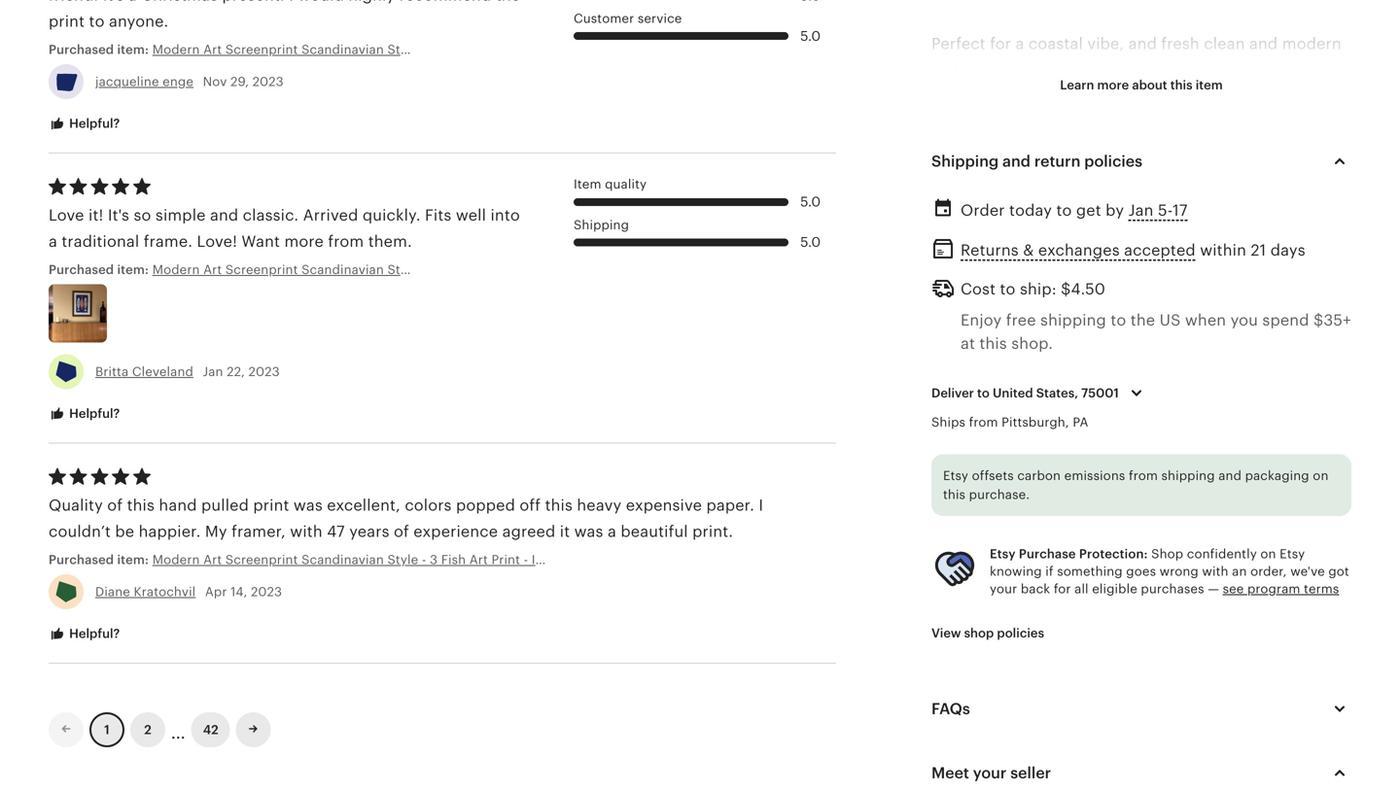 Task type: locate. For each thing, give the bounding box(es) containing it.
3 helpful? from the top
[[66, 627, 120, 641]]

goes
[[1126, 564, 1156, 579]]

by right get
[[1106, 202, 1124, 219]]

it's
[[108, 207, 129, 224]]

shipping inside dropdown button
[[931, 153, 999, 170]]

0 horizontal spatial into
[[490, 207, 520, 224]]

diane kratochvil link
[[95, 585, 196, 599]]

2 horizontal spatial x
[[1250, 537, 1259, 555]]

2 purchased from the top
[[49, 262, 114, 277]]

0 vertical spatial helpful?
[[66, 116, 120, 131]]

shipping down 'designed,'
[[931, 153, 999, 170]]

on up order,
[[1260, 547, 1276, 561]]

from inside love it! it's so simple and classic.  arrived quickly.  fits well into a traditional frame. love! want more from them.
[[328, 233, 364, 251]]

1 horizontal spatial etsy
[[990, 547, 1016, 561]]

item: up jacqueline at the left top
[[117, 42, 149, 57]]

5 - from the top
[[931, 537, 937, 555]]

jan
[[1128, 202, 1154, 219], [203, 365, 223, 379]]

frame up as
[[1294, 537, 1338, 555]]

screens
[[1047, 220, 1106, 237]]

purchased down traditional
[[49, 262, 114, 277]]

from down arrived
[[328, 233, 364, 251]]

0 vertical spatial jan
[[1128, 202, 1154, 219]]

0 horizontal spatial in
[[1127, 141, 1141, 158]]

to up screens
[[1056, 202, 1072, 219]]

order today to get by jan 5-17
[[961, 202, 1188, 219]]

confidently
[[1187, 547, 1257, 561]]

be
[[115, 523, 134, 541]]

an inside shop confidently on etsy knowing if something goes wrong with an order, we've got your back for all eligible purchases —
[[1232, 564, 1247, 579]]

helpful? button down 'diane' on the bottom left of the page
[[34, 617, 134, 653]]

0 vertical spatial frame
[[1294, 537, 1338, 555]]

4 - from the top
[[931, 458, 937, 475]]

jacqueline enge link
[[95, 74, 193, 89]]

0 vertical spatial was
[[294, 497, 323, 514]]

quality
[[49, 497, 103, 514]]

purchased item: for of
[[49, 553, 152, 567]]

&
[[1023, 242, 1034, 259]]

- for - paper: archival, no-acid, recycled content, american made cougar opaque white, 100lb cover weight.
[[931, 458, 937, 475]]

helpful? button down britta
[[34, 396, 134, 432]]

fresh
[[1161, 35, 1200, 52]]

0 vertical spatial printed
[[1229, 114, 1284, 132]]

shop confidently on etsy knowing if something goes wrong with an order, we've got your back for all eligible purchases —
[[990, 547, 1349, 597]]

1 vertical spatial your
[[973, 765, 1007, 782]]

cm).
[[1227, 405, 1261, 422]]

fashioned
[[931, 141, 1006, 158]]

item
[[574, 177, 601, 192]]

2 down order on the top of page
[[981, 220, 990, 237]]

policies left our
[[1084, 153, 1143, 170]]

shipping
[[931, 153, 999, 170], [574, 218, 629, 232]]

helpful? for diane kratochvil apr 14, 2023
[[66, 627, 120, 641]]

2 vertical spatial 2023
[[251, 585, 282, 599]]

no-
[[1064, 458, 1089, 475]]

or
[[1116, 564, 1132, 581]]

perfect for a coastal vibe, and fresh clean and modern style anywhere.
[[931, 35, 1341, 79]]

on right packaging at bottom
[[1313, 469, 1329, 483]]

this up it
[[545, 497, 573, 514]]

1 horizontal spatial jan
[[1128, 202, 1154, 219]]

heavy
[[577, 497, 622, 514]]

an up purchases
[[1170, 564, 1189, 581]]

diane
[[95, 585, 130, 599]]

3 - from the top
[[931, 405, 937, 422]]

0 horizontal spatial shipping
[[574, 218, 629, 232]]

fits
[[425, 207, 452, 224], [941, 537, 968, 555]]

1 vertical spatial item:
[[117, 262, 149, 277]]

0 vertical spatial the
[[1289, 114, 1313, 132]]

with inside - inks: 2 from 2 screens with hand-mixed true orange and transparent indigo blue non-toxic water based silkscreen inks.
[[1110, 220, 1143, 237]]

42 link
[[191, 713, 230, 748]]

shipping
[[1040, 312, 1106, 329], [1161, 469, 1215, 483]]

0 horizontal spatial x
[[1168, 405, 1177, 422]]

order
[[961, 202, 1005, 219]]

0 horizontal spatial pulled
[[201, 497, 249, 514]]

frame up the see program terms link
[[1261, 564, 1305, 581]]

1 purchased from the top
[[49, 42, 114, 57]]

0 vertical spatial shipping
[[1040, 312, 1106, 329]]

item: down traditional
[[117, 262, 149, 277]]

0 vertical spatial pulled
[[1074, 326, 1121, 343]]

by
[[1044, 141, 1063, 158], [1106, 202, 1124, 219], [1145, 352, 1163, 370], [931, 564, 950, 581]]

1 vertical spatial 2023
[[248, 365, 280, 379]]

with left 47
[[290, 523, 323, 541]]

1 helpful? from the top
[[66, 116, 120, 131]]

22,
[[227, 365, 245, 379]]

and up cover
[[1218, 469, 1242, 483]]

5-
[[1158, 202, 1173, 219]]

1 purchased item: from the top
[[49, 42, 152, 57]]

purchased
[[49, 42, 114, 57], [49, 262, 114, 277], [49, 553, 114, 567]]

- left at
[[931, 326, 937, 343]]

all
[[1075, 582, 1089, 597]]

faqs
[[931, 701, 970, 718]]

shipping for shipping and return policies
[[931, 153, 999, 170]]

with inside quality of this hand pulled print was excellent, colors popped off this heavy expensive paper.  i couldn't be happier.  my framer, with 47 years of experience agreed it was a beautiful print.
[[290, 523, 323, 541]]

from left x22 at the right of the page
[[969, 415, 998, 430]]

your inside dropdown button
[[973, 765, 1007, 782]]

deliver to united states, 75001 button
[[917, 373, 1163, 414]]

- inside - edition: we hand pulled and printed 500. each print is hand signed and numbered by strawberryluna.
[[931, 326, 937, 343]]

was
[[294, 497, 323, 514], [574, 523, 603, 541]]

in
[[1127, 141, 1141, 158], [1227, 141, 1241, 158]]

this inside etsy offsets carbon emissions from shipping and packaging on this purchase.
[[943, 488, 966, 502]]

etsy up made
[[943, 469, 968, 483]]

1 vertical spatial pulled
[[201, 497, 249, 514]]

1 vertical spatial purchased item:
[[49, 262, 152, 277]]

this inside "dropdown button"
[[1170, 78, 1193, 93]]

returns
[[961, 242, 1019, 259]]

1 horizontal spatial of
[[394, 523, 409, 541]]

2 vertical spatial helpful?
[[66, 627, 120, 641]]

printed left old
[[1229, 114, 1284, 132]]

from down today
[[994, 220, 1030, 237]]

0 horizontal spatial printed
[[1158, 326, 1214, 343]]

size:
[[941, 405, 978, 422]]

return
[[1034, 153, 1081, 170]]

the up back
[[1028, 564, 1053, 581]]

eligible
[[1092, 582, 1137, 597]]

1 horizontal spatial the
[[1131, 312, 1155, 329]]

view shop policies button
[[917, 616, 1059, 651]]

your right meet
[[973, 765, 1007, 782]]

helpful? down britta
[[66, 407, 120, 421]]

pulled inside quality of this hand pulled print was excellent, colors popped off this heavy expensive paper.  i couldn't be happier.  my framer, with 47 years of experience agreed it was a beautiful print.
[[201, 497, 249, 514]]

1 - from the top
[[931, 220, 937, 237]]

2 horizontal spatial etsy
[[1280, 547, 1305, 561]]

2 vertical spatial x
[[1219, 564, 1228, 581]]

0 vertical spatial your
[[990, 582, 1017, 597]]

with up returns & exchanges accepted within 21 days
[[1110, 220, 1143, 237]]

1 horizontal spatial policies
[[1084, 153, 1143, 170]]

1 vertical spatial 5.0
[[800, 194, 821, 209]]

x down confidently
[[1219, 564, 1228, 581]]

entirely
[[1125, 114, 1182, 132]]

1 horizontal spatial in
[[1227, 141, 1241, 158]]

shipping and return policies
[[931, 153, 1143, 170]]

0 vertical spatial fits
[[425, 207, 452, 224]]

etsy purchase protection:
[[990, 547, 1148, 561]]

by left trimming
[[931, 564, 950, 581]]

i
[[759, 497, 763, 514]]

from inside etsy offsets carbon emissions from shipping and packaging on this purchase.
[[1129, 469, 1158, 483]]

seller
[[1010, 765, 1051, 782]]

an inside - fits beautifully into either a standard 16" x 20" frame by trimming the border, or into an 18" x 24" frame as is with a large matte. (see 2nd photo for a framed example!)
[[1170, 564, 1189, 581]]

shipping up 100lb
[[1161, 469, 1215, 483]]

1 horizontal spatial an
[[1232, 564, 1247, 579]]

- down made
[[931, 537, 937, 555]]

to up 16
[[977, 386, 990, 400]]

is right as
[[1330, 564, 1342, 581]]

- left paper:
[[931, 458, 937, 475]]

47
[[327, 523, 345, 541]]

3 item: from the top
[[117, 553, 149, 567]]

3 helpful? button from the top
[[34, 617, 134, 653]]

1 in from the left
[[1127, 141, 1141, 158]]

and up love!
[[210, 207, 238, 224]]

1 vertical spatial shipping
[[1161, 469, 1215, 483]]

2 vertical spatial purchased item:
[[49, 553, 152, 567]]

helpful? button for diane kratochvil
[[34, 617, 134, 653]]

1 vertical spatial helpful? button
[[34, 396, 134, 432]]

x right cm
[[1168, 405, 1177, 422]]

1 vertical spatial print
[[253, 497, 289, 514]]

purchased down couldn't
[[49, 553, 114, 567]]

etsy up knowing
[[990, 547, 1016, 561]]

2 vertical spatial 5.0
[[800, 234, 821, 250]]

and up deliver to united states, 75001 dropdown button
[[1029, 352, 1058, 370]]

is right "spend"
[[1339, 326, 1351, 343]]

0 vertical spatial on
[[1313, 469, 1329, 483]]

print inside quality of this hand pulled print was excellent, colors popped off this heavy expensive paper.  i couldn't be happier.  my framer, with 47 years of experience agreed it was a beautiful print.
[[253, 497, 289, 514]]

x
[[1168, 405, 1177, 422], [1250, 537, 1259, 555], [1219, 564, 1228, 581]]

framed
[[1236, 590, 1290, 608]]

etsy up we've
[[1280, 547, 1305, 561]]

spend
[[1262, 312, 1309, 329]]

fits left well
[[425, 207, 452, 224]]

1 vertical spatial printed
[[1158, 326, 1214, 343]]

3 purchased from the top
[[49, 553, 114, 567]]

0 horizontal spatial an
[[1170, 564, 1189, 581]]

fits up trimming
[[941, 537, 968, 555]]

studio
[[1175, 141, 1222, 158]]

1 horizontal spatial pulled
[[1074, 326, 1121, 343]]

purchased item: up 'diane' on the bottom left of the page
[[49, 553, 152, 567]]

frame
[[1294, 537, 1338, 555], [1261, 564, 1305, 581]]

2 horizontal spatial for
[[1197, 590, 1219, 608]]

the left old
[[1289, 114, 1313, 132]]

and inside love it! it's so simple and classic.  arrived quickly.  fits well into a traditional frame. love! want more from them.
[[210, 207, 238, 224]]

2 left …
[[144, 723, 151, 738]]

0 horizontal spatial for
[[990, 35, 1011, 52]]

2 horizontal spatial the
[[1289, 114, 1313, 132]]

jan left 5-
[[1128, 202, 1154, 219]]

transparent
[[964, 246, 1052, 264]]

exchanges
[[1038, 242, 1120, 259]]

ships from pittsburgh, pa
[[931, 415, 1089, 430]]

shipping inside enjoy free shipping to the us when you spend $35+ at this shop.
[[1040, 312, 1106, 329]]

helpful? down 'diane' on the bottom left of the page
[[66, 627, 120, 641]]

print right each
[[1298, 326, 1334, 343]]

was left excellent,
[[294, 497, 323, 514]]

1 horizontal spatial into
[[1057, 537, 1086, 555]]

in right studio
[[1227, 141, 1241, 158]]

united
[[993, 386, 1033, 400]]

0 horizontal spatial policies
[[997, 626, 1044, 641]]

couldn't
[[49, 523, 111, 541]]

a down heavy
[[608, 523, 616, 541]]

the left us
[[1131, 312, 1155, 329]]

helpful? for jacqueline enge nov 29, 2023
[[66, 116, 120, 131]]

pulled inside - edition: we hand pulled and printed 500. each print is hand signed and numbered by strawberryluna.
[[1074, 326, 1121, 343]]

0 horizontal spatial pittsburgh,
[[1002, 415, 1069, 430]]

0 vertical spatial 5.0
[[800, 28, 821, 44]]

0 horizontal spatial fits
[[425, 207, 452, 224]]

a inside love it! it's so simple and classic.  arrived quickly.  fits well into a traditional frame. love! want more from them.
[[49, 233, 57, 251]]

etsy for etsy offsets carbon emissions from shipping and packaging on this purchase.
[[943, 469, 968, 483]]

$35+
[[1314, 312, 1351, 329]]

each
[[1257, 326, 1294, 343]]

more right learn
[[1097, 78, 1129, 93]]

- inside - inks: 2 from 2 screens with hand-mixed true orange and transparent indigo blue non-toxic water based silkscreen inks.
[[931, 220, 937, 237]]

printed up strawberryluna.
[[1158, 326, 1214, 343]]

- for - fits beautifully into either a standard 16" x 20" frame by trimming the border, or into an 18" x 24" frame as is with a large matte. (see 2nd photo for a framed example!)
[[931, 537, 937, 555]]

0 vertical spatial item:
[[117, 42, 149, 57]]

to inside enjoy free shipping to the us when you spend $35+ at this shop.
[[1111, 312, 1126, 329]]

hand
[[1187, 114, 1225, 132], [1031, 326, 1069, 343], [931, 352, 970, 370], [159, 497, 197, 514]]

1 horizontal spatial print
[[1298, 326, 1334, 343]]

and down inks:
[[931, 246, 960, 264]]

1 vertical spatial pittsburgh,
[[1002, 415, 1069, 430]]

emissions
[[1064, 469, 1125, 483]]

3 5.0 from the top
[[800, 234, 821, 250]]

style
[[931, 61, 967, 79]]

2
[[981, 220, 990, 237], [1034, 220, 1043, 237], [144, 723, 151, 738]]

this left item
[[1170, 78, 1193, 93]]

0 vertical spatial shipping
[[931, 153, 999, 170]]

based
[[1269, 246, 1315, 264]]

0 vertical spatial pittsburgh,
[[1245, 141, 1328, 158]]

2 vertical spatial into
[[1136, 564, 1166, 581]]

by down us
[[1145, 352, 1163, 370]]

2023 right the 22,
[[248, 365, 280, 379]]

shop
[[1151, 547, 1183, 561]]

purchased item: for it!
[[49, 262, 152, 277]]

2 vertical spatial helpful? button
[[34, 617, 134, 653]]

1 vertical spatial was
[[574, 523, 603, 541]]

helpful?
[[66, 116, 120, 131], [66, 407, 120, 421], [66, 627, 120, 641]]

- inside - fits beautifully into either a standard 16" x 20" frame by trimming the border, or into an 18" x 24" frame as is with a large matte. (see 2nd photo for a framed example!)
[[931, 537, 937, 555]]

0 horizontal spatial on
[[1260, 547, 1276, 561]]

cm
[[1140, 405, 1164, 422]]

etsy inside etsy offsets carbon emissions from shipping and packaging on this purchase.
[[943, 469, 968, 483]]

1 5.0 from the top
[[800, 28, 821, 44]]

pulled up my
[[201, 497, 249, 514]]

1 vertical spatial more
[[284, 233, 324, 251]]

2 link
[[130, 713, 165, 748]]

pittsburgh, down old
[[1245, 141, 1328, 158]]

1 horizontal spatial fits
[[941, 537, 968, 555]]

1 vertical spatial shipping
[[574, 218, 629, 232]]

2 helpful? button from the top
[[34, 396, 134, 432]]

2 vertical spatial the
[[1028, 564, 1053, 581]]

1 horizontal spatial for
[[1054, 582, 1071, 597]]

hand up happier.
[[159, 497, 197, 514]]

enge
[[163, 74, 193, 89]]

quality of this hand pulled print was excellent, colors popped off this heavy expensive paper.  i couldn't be happier.  my framer, with 47 years of experience agreed it was a beautiful print.
[[49, 497, 763, 541]]

0 vertical spatial purchased item:
[[49, 42, 152, 57]]

1 helpful? button from the top
[[34, 106, 134, 142]]

purchased item: up jacqueline at the left top
[[49, 42, 152, 57]]

3 purchased item: from the top
[[49, 553, 152, 567]]

inks.
[[1011, 273, 1046, 290]]

print up framer,
[[253, 497, 289, 514]]

is inside - fits beautifully into either a standard 16" x 20" frame by trimming the border, or into an 18" x 24" frame as is with a large matte. (see 2nd photo for a framed example!)
[[1330, 564, 1342, 581]]

by left 'us' on the top
[[1044, 141, 1063, 158]]

white,
[[1103, 484, 1152, 502]]

(40.64
[[1087, 405, 1136, 422]]

1 horizontal spatial on
[[1313, 469, 1329, 483]]

2 horizontal spatial into
[[1136, 564, 1166, 581]]

this
[[1170, 78, 1193, 93], [979, 335, 1007, 352], [943, 488, 966, 502], [127, 497, 155, 514], [545, 497, 573, 514]]

helpful? button for jacqueline enge
[[34, 106, 134, 142]]

shipping inside etsy offsets carbon emissions from shipping and packaging on this purchase.
[[1161, 469, 1215, 483]]

2 - from the top
[[931, 326, 937, 343]]

2023 for britta cleveland jan 22, 2023
[[248, 365, 280, 379]]

to right cost
[[1000, 281, 1016, 298]]

x22
[[1003, 405, 1029, 422]]

hand up studio
[[1187, 114, 1225, 132]]

2 down today
[[1034, 220, 1043, 237]]

of up be
[[107, 497, 123, 514]]

more down arrived
[[284, 233, 324, 251]]

with inside shop confidently on etsy knowing if something goes wrong with an order, we've got your back for all eligible purchases —
[[1202, 564, 1229, 579]]

water
[[1222, 246, 1265, 264]]

2023 right 14,
[[251, 585, 282, 599]]

into right well
[[490, 207, 520, 224]]

1 vertical spatial fits
[[941, 537, 968, 555]]

more inside love it! it's so simple and classic.  arrived quickly.  fits well into a traditional frame. love! want more from them.
[[284, 233, 324, 251]]

of right years
[[394, 523, 409, 541]]

classic.
[[243, 207, 299, 224]]

with up example!)
[[931, 590, 964, 608]]

2 vertical spatial item:
[[117, 553, 149, 567]]

learn more about this item button
[[1045, 68, 1237, 103]]

2023 for diane kratochvil apr 14, 2023
[[251, 585, 282, 599]]

2 purchased item: from the top
[[49, 262, 152, 277]]

0 horizontal spatial etsy
[[943, 469, 968, 483]]

0 horizontal spatial print
[[253, 497, 289, 514]]

fits inside love it! it's so simple and classic.  arrived quickly.  fits well into a traditional frame. love! want more from them.
[[425, 207, 452, 224]]

2023 right 29,
[[252, 74, 284, 89]]

when
[[1185, 312, 1226, 329]]

0 horizontal spatial of
[[107, 497, 123, 514]]

1 horizontal spatial printed
[[1229, 114, 1284, 132]]

pittsburgh, down deliver to united states, 75001 dropdown button
[[1002, 415, 1069, 430]]

hand up the deliver
[[931, 352, 970, 370]]

- left size:
[[931, 405, 937, 422]]

item: down be
[[117, 553, 149, 567]]

was right it
[[574, 523, 603, 541]]

0 vertical spatial policies
[[1084, 153, 1143, 170]]

0 vertical spatial helpful? button
[[34, 106, 134, 142]]

to up numbered
[[1111, 312, 1126, 329]]

0 vertical spatial 2023
[[252, 74, 284, 89]]

into up border,
[[1057, 537, 1086, 555]]

shipping down the $
[[1040, 312, 1106, 329]]

purchased for love
[[49, 262, 114, 277]]

etsy for etsy purchase protection:
[[990, 547, 1016, 561]]

1 horizontal spatial pittsburgh,
[[1245, 141, 1328, 158]]

helpful? button down jacqueline at the left top
[[34, 106, 134, 142]]

and left return
[[1002, 153, 1031, 170]]

offsets
[[972, 469, 1014, 483]]

1 horizontal spatial shipping
[[1161, 469, 1215, 483]]

2 item: from the top
[[117, 262, 149, 277]]

a down love
[[49, 233, 57, 251]]

0 vertical spatial is
[[1339, 326, 1351, 343]]

policies inside dropdown button
[[1084, 153, 1143, 170]]

for up anywhere.
[[990, 35, 1011, 52]]

view details of this review photo by britta cleveland image
[[49, 284, 107, 343]]

- inside '- paper: archival, no-acid, recycled content, american made cougar opaque white, 100lb cover weight.'
[[931, 458, 937, 475]]

made
[[931, 484, 974, 502]]

- left inks:
[[931, 220, 937, 237]]

hand inside quality of this hand pulled print was excellent, colors popped off this heavy expensive paper.  i couldn't be happier.  my framer, with 47 years of experience agreed it was a beautiful print.
[[159, 497, 197, 514]]

0 vertical spatial purchased
[[49, 42, 114, 57]]

numbered
[[1062, 352, 1140, 370]]

0 horizontal spatial shipping
[[1040, 312, 1106, 329]]

for down 18"
[[1197, 590, 1219, 608]]

item: for it's
[[117, 262, 149, 277]]

2 5.0 from the top
[[800, 194, 821, 209]]

shop
[[964, 626, 994, 641]]

from
[[994, 220, 1030, 237], [328, 233, 364, 251], [969, 415, 998, 430], [1129, 469, 1158, 483]]

frame.
[[144, 233, 193, 251]]

meet
[[931, 765, 969, 782]]

0 vertical spatial of
[[107, 497, 123, 514]]

1 vertical spatial on
[[1260, 547, 1276, 561]]

jan left the 22,
[[203, 365, 223, 379]]

and inside etsy offsets carbon emissions from shipping and packaging on this purchase.
[[1218, 469, 1242, 483]]

from up white,
[[1129, 469, 1158, 483]]

purchases
[[1141, 582, 1204, 597]]

this down paper:
[[943, 488, 966, 502]]

2 vertical spatial purchased
[[49, 553, 114, 567]]

1 vertical spatial purchased
[[49, 262, 114, 277]]

0 vertical spatial into
[[490, 207, 520, 224]]

purchased for quality
[[49, 553, 114, 567]]

edition:
[[941, 326, 999, 343]]

for left all at the right of the page
[[1054, 582, 1071, 597]]

0 horizontal spatial jan
[[203, 365, 223, 379]]

of
[[107, 497, 123, 514], [394, 523, 409, 541]]

mixed
[[1191, 220, 1237, 237]]

1 horizontal spatial shipping
[[931, 153, 999, 170]]

1 vertical spatial is
[[1330, 564, 1342, 581]]

0 vertical spatial x
[[1168, 405, 1177, 422]]

pulled up numbered
[[1074, 326, 1121, 343]]



Task type: describe. For each thing, give the bounding box(es) containing it.
etsy offsets carbon emissions from shipping and packaging on this purchase.
[[943, 469, 1329, 502]]

as
[[1309, 564, 1326, 581]]

deliver to united states, 75001
[[931, 386, 1119, 400]]

from inside - inks: 2 from 2 screens with hand-mixed true orange and transparent indigo blue non-toxic water based silkscreen inks.
[[994, 220, 1030, 237]]

55.88
[[1181, 405, 1223, 422]]

a right —
[[1223, 590, 1232, 608]]

shop.
[[1011, 335, 1053, 352]]

our
[[1145, 141, 1171, 158]]

the inside - fits beautifully into either a standard 16" x 20" frame by trimming the border, or into an 18" x 24" frame as is with a large matte. (see 2nd photo for a framed example!)
[[1028, 564, 1053, 581]]

0 horizontal spatial 2
[[144, 723, 151, 738]]

cover
[[1203, 484, 1246, 502]]

indigo
[[1056, 246, 1105, 264]]

1 vertical spatial frame
[[1261, 564, 1305, 581]]

this up be
[[127, 497, 155, 514]]

2 in from the left
[[1227, 141, 1241, 158]]

learn
[[1060, 78, 1094, 93]]

$
[[1061, 281, 1071, 298]]

beautiful
[[621, 523, 688, 541]]

2 helpful? from the top
[[66, 407, 120, 421]]

1 item: from the top
[[117, 42, 149, 57]]

pulled for print
[[201, 497, 249, 514]]

beautifully
[[972, 537, 1053, 555]]

for inside perfect for a coastal vibe, and fresh clean and modern style anywhere.
[[990, 35, 1011, 52]]

18"
[[1193, 564, 1215, 581]]

customer service
[[574, 11, 682, 26]]

purchase.
[[969, 488, 1030, 502]]

my
[[205, 523, 227, 541]]

shipping for shipping
[[574, 218, 629, 232]]

happier.
[[139, 523, 201, 541]]

it!
[[88, 207, 103, 224]]

for inside shop confidently on etsy knowing if something goes wrong with an order, we've got your back for all eligible purchases —
[[1054, 582, 1071, 597]]

hand-
[[1147, 220, 1191, 237]]

by inside - edition: we hand pulled and printed 500. each print is hand signed and numbered by strawberryluna.
[[1145, 352, 1163, 370]]

hand right we
[[1031, 326, 1069, 343]]

24"
[[1232, 564, 1257, 581]]

by inside designed, illustrated and entirely hand printed the old fashioned way by us here in our studio in pittsburgh, pa.
[[1044, 141, 1063, 158]]

customer
[[574, 11, 634, 26]]

kratochvil
[[134, 585, 196, 599]]

1 vertical spatial of
[[394, 523, 409, 541]]

love!
[[197, 233, 237, 251]]

wrong
[[1160, 564, 1199, 579]]

here
[[1089, 141, 1123, 158]]

quality
[[605, 177, 647, 192]]

enjoy
[[961, 312, 1002, 329]]

about
[[1132, 78, 1167, 93]]

photo
[[1148, 590, 1193, 608]]

by inside - fits beautifully into either a standard 16" x 20" frame by trimming the border, or into an 18" x 24" frame as is with a large matte. (see 2nd photo for a framed example!)
[[931, 564, 950, 581]]

1 vertical spatial jan
[[203, 365, 223, 379]]

and right clean
[[1249, 35, 1278, 52]]

deliver
[[931, 386, 974, 400]]

paper:
[[941, 458, 989, 475]]

16
[[982, 405, 998, 422]]

is inside - edition: we hand pulled and printed 500. each print is hand signed and numbered by strawberryluna.
[[1339, 326, 1351, 343]]

purchase
[[1019, 547, 1076, 561]]

service
[[638, 11, 682, 26]]

etsy inside shop confidently on etsy knowing if something goes wrong with an order, we've got your back for all eligible purchases —
[[1280, 547, 1305, 561]]

hand inside designed, illustrated and entirely hand printed the old fashioned way by us here in our studio in pittsburgh, pa.
[[1187, 114, 1225, 132]]

well
[[456, 207, 486, 224]]

100lb
[[1156, 484, 1199, 502]]

see
[[1223, 582, 1244, 597]]

terms
[[1304, 582, 1339, 597]]

pa
[[1073, 415, 1089, 430]]

- paper: archival, no-acid, recycled content, american made cougar opaque white, 100lb cover weight.
[[931, 458, 1341, 502]]

- edition: we hand pulled and printed 500. each print is hand signed and numbered by strawberryluna.
[[931, 326, 1351, 370]]

printed inside - edition: we hand pulled and printed 500. each print is hand signed and numbered by strawberryluna.
[[1158, 326, 1214, 343]]

- for - size: 16 x22 inches (40.64 cm x 55.88 cm).
[[931, 405, 937, 422]]

we
[[1004, 326, 1027, 343]]

2 horizontal spatial 2
[[1034, 220, 1043, 237]]

meet your seller button
[[914, 750, 1369, 790]]

strawberryluna.
[[1167, 352, 1286, 370]]

5.0 for quality
[[800, 194, 821, 209]]

for inside - fits beautifully into either a standard 16" x 20" frame by trimming the border, or into an 18" x 24" frame as is with a large matte. (see 2nd photo for a framed example!)
[[1197, 590, 1219, 608]]

- for - edition: we hand pulled and printed 500. each print is hand signed and numbered by strawberryluna.
[[931, 326, 937, 343]]

on inside etsy offsets carbon emissions from shipping and packaging on this purchase.
[[1313, 469, 1329, 483]]

and inside dropdown button
[[1002, 153, 1031, 170]]

apr
[[205, 585, 227, 599]]

print inside - edition: we hand pulled and printed 500. each print is hand signed and numbered by strawberryluna.
[[1298, 326, 1334, 343]]

- for - inks: 2 from 2 screens with hand-mixed true orange and transparent indigo blue non-toxic water based silkscreen inks.
[[931, 220, 937, 237]]

and left us
[[1125, 326, 1154, 343]]

pittsburgh, inside designed, illustrated and entirely hand printed the old fashioned way by us here in our studio in pittsburgh, pa.
[[1245, 141, 1328, 158]]

your inside shop confidently on etsy knowing if something goes wrong with an order, we've got your back for all eligible purchases —
[[990, 582, 1017, 597]]

a inside quality of this hand pulled print was excellent, colors popped off this heavy expensive paper.  i couldn't be happier.  my framer, with 47 years of experience agreed it was a beautiful print.
[[608, 523, 616, 541]]

1 vertical spatial into
[[1057, 537, 1086, 555]]

orange
[[1279, 220, 1336, 237]]

and inside designed, illustrated and entirely hand printed the old fashioned way by us here in our studio in pittsburgh, pa.
[[1092, 114, 1121, 132]]

ship:
[[1020, 281, 1057, 298]]

to inside dropdown button
[[977, 386, 990, 400]]

5.0 for service
[[800, 28, 821, 44]]

on inside shop confidently on etsy knowing if something goes wrong with an order, we've got your back for all eligible purchases —
[[1260, 547, 1276, 561]]

pulled for and
[[1074, 326, 1121, 343]]

jan 5-17 button
[[1128, 196, 1188, 225]]

(see
[[1077, 590, 1111, 608]]

jacqueline enge nov 29, 2023
[[95, 74, 284, 89]]

enjoy free shipping to the us when you spend $35+ at this shop.
[[961, 312, 1351, 352]]

75001
[[1081, 386, 1119, 400]]

and right vibe,
[[1128, 35, 1157, 52]]

…
[[171, 716, 185, 744]]

item: for this
[[117, 553, 149, 567]]

nov
[[203, 74, 227, 89]]

a inside perfect for a coastal vibe, and fresh clean and modern style anywhere.
[[1016, 35, 1024, 52]]

something
[[1057, 564, 1123, 579]]

this inside enjoy free shipping to the us when you spend $35+ at this shop.
[[979, 335, 1007, 352]]

it
[[560, 523, 570, 541]]

them.
[[368, 233, 412, 251]]

britta
[[95, 365, 129, 379]]

view
[[931, 626, 961, 641]]

item
[[1196, 78, 1223, 93]]

1 horizontal spatial was
[[574, 523, 603, 541]]

clean
[[1204, 35, 1245, 52]]

perfect
[[931, 35, 986, 52]]

returns & exchanges accepted within 21 days
[[961, 242, 1305, 259]]

meet your seller
[[931, 765, 1051, 782]]

toxic
[[1181, 246, 1218, 264]]

acid,
[[1089, 458, 1126, 475]]

42
[[203, 723, 218, 738]]

with inside - fits beautifully into either a standard 16" x 20" frame by trimming the border, or into an 18" x 24" frame as is with a large matte. (see 2nd photo for a framed example!)
[[931, 590, 964, 608]]

states,
[[1036, 386, 1078, 400]]

colors
[[405, 497, 452, 514]]

silkscreen
[[931, 273, 1007, 290]]

at
[[961, 335, 975, 352]]

designed, illustrated and entirely hand printed the old fashioned way by us here in our studio in pittsburgh, pa.
[[931, 114, 1342, 184]]

cougar
[[978, 484, 1034, 502]]

1 horizontal spatial 2
[[981, 220, 990, 237]]

the inside designed, illustrated and entirely hand printed the old fashioned way by us here in our studio in pittsburgh, pa.
[[1289, 114, 1313, 132]]

17
[[1173, 202, 1188, 219]]

2023 for jacqueline enge nov 29, 2023
[[252, 74, 284, 89]]

archival,
[[994, 458, 1060, 475]]

cost to ship: $ 4.50
[[961, 281, 1105, 298]]

printed inside designed, illustrated and entirely hand printed the old fashioned way by us here in our studio in pittsburgh, pa.
[[1229, 114, 1284, 132]]

and inside - inks: 2 from 2 screens with hand-mixed true orange and transparent indigo blue non-toxic water based silkscreen inks.
[[931, 246, 960, 264]]

love it! it's so simple and classic.  arrived quickly.  fits well into a traditional frame. love! want more from them.
[[49, 207, 520, 251]]

off
[[520, 497, 541, 514]]

see program terms link
[[1223, 582, 1339, 597]]

opaque
[[1039, 484, 1099, 502]]

recycled
[[1131, 458, 1196, 475]]

fits inside - fits beautifully into either a standard 16" x 20" frame by trimming the border, or into an 18" x 24" frame as is with a large matte. (see 2nd photo for a framed example!)
[[941, 537, 968, 555]]

us
[[1067, 141, 1085, 158]]

policies inside button
[[997, 626, 1044, 641]]

a left shop at the bottom right of page
[[1139, 537, 1148, 555]]

0 horizontal spatial was
[[294, 497, 323, 514]]

into inside love it! it's so simple and classic.  arrived quickly.  fits well into a traditional frame. love! want more from them.
[[490, 207, 520, 224]]

1 horizontal spatial x
[[1219, 564, 1228, 581]]

the inside enjoy free shipping to the us when you spend $35+ at this shop.
[[1131, 312, 1155, 329]]

a up example!)
[[968, 590, 977, 608]]

traditional
[[62, 233, 139, 251]]

21
[[1251, 242, 1266, 259]]

more inside learn more about this item "dropdown button"
[[1097, 78, 1129, 93]]



Task type: vqa. For each thing, say whether or not it's contained in the screenshot.
collection
no



